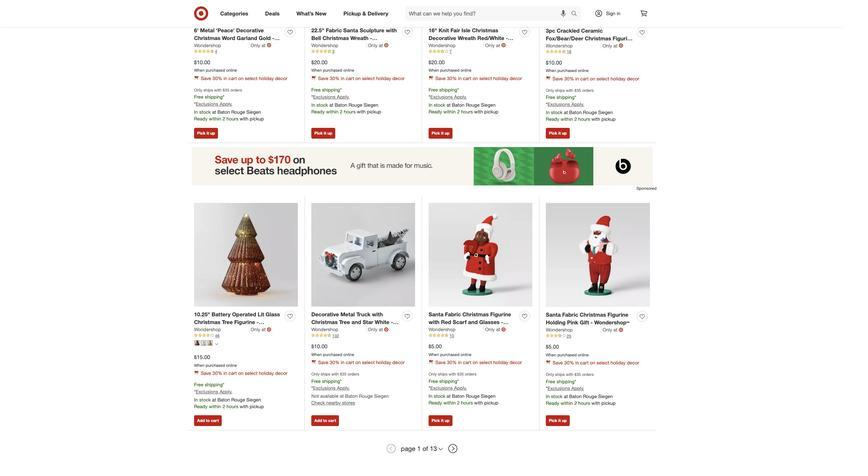 Task type: describe. For each thing, give the bounding box(es) containing it.
pick it up button for 22.5" fabric santa sculpture with bell christmas wreath - wondershop™ white
[[311, 128, 335, 139]]

save for 6' metal 'peace' decorative christmas word garland gold - wondershop™
[[201, 76, 211, 81]]

- inside 22.5" fabric santa sculpture with bell christmas wreath - wondershop™ white
[[370, 35, 372, 41]]

white inside 22.5" fabric santa sculpture with bell christmas wreath - wondershop™ white
[[348, 42, 363, 49]]

46
[[215, 333, 219, 338]]

it for 22.5" fabric santa sculpture with bell christmas wreath - wondershop™ white
[[324, 131, 326, 136]]

only at ¬ for 6' metal 'peace' decorative christmas word garland gold - wondershop™
[[251, 42, 271, 49]]

cart for wreath
[[463, 76, 471, 81]]

pick it up for 16" knit fair isle christmas decorative wreath red/white - wondershop™
[[432, 131, 450, 136]]

18 link
[[546, 49, 650, 55]]

wondershop link for tree
[[194, 326, 249, 333]]

purchased for 16" knit fair isle christmas decorative wreath red/white - wondershop™
[[440, 68, 459, 73]]

in for 6' metal 'peace' decorative christmas word garland gold - wondershop™
[[224, 76, 227, 81]]

glass
[[266, 311, 280, 318]]

page 1 of 13
[[401, 445, 437, 453]]

only at ¬ for 10.25" battery operated lit glass christmas tree figurine - wondershop™
[[251, 326, 271, 333]]

stores
[[342, 400, 355, 406]]

christmas inside decorative metal truck with christmas tree and star white - wondershop™
[[311, 319, 338, 326]]

- inside 6' metal 'peace' decorative christmas word garland gold - wondershop™
[[272, 35, 274, 41]]

select for santa fabric christmas figurine with red scarf and glasses - wondershop™
[[479, 360, 492, 366]]

$35 for gift
[[575, 372, 581, 377]]

cart for christmas
[[346, 76, 354, 81]]

30% for 3pc crackled ceramic fox/bear/deer christmas figurine set - wondershop™ white
[[564, 76, 574, 82]]

$10.00 when purchased online for decorative metal truck with christmas tree and star white - wondershop™
[[311, 343, 354, 357]]

in for santa fabric christmas figurine with red scarf and glasses - wondershop™
[[458, 360, 462, 366]]

pickup & delivery link
[[338, 6, 397, 21]]

wondershop™ inside decorative metal truck with christmas tree and star white - wondershop™
[[311, 327, 347, 333]]

holiday for 10.25" battery operated lit glass christmas tree figurine - wondershop™
[[259, 371, 274, 376]]

christmas inside the "santa fabric christmas figurine holding pink gift - wondershop™"
[[580, 312, 606, 318]]

18
[[567, 49, 571, 54]]

in for 22.5" fabric santa sculpture with bell christmas wreath - wondershop™ white
[[341, 76, 344, 81]]

30% for santa fabric christmas figurine holding pink gift - wondershop™
[[564, 360, 574, 366]]

page 1 of 13 button
[[398, 442, 446, 456]]

orders for garland
[[230, 88, 242, 93]]

pick it up for santa fabric christmas figurine with red scarf and glasses - wondershop™
[[432, 418, 450, 423]]

holiday for 16" knit fair isle christmas decorative wreath red/white - wondershop™
[[493, 76, 508, 81]]

wondershop for 3pc crackled ceramic fox/bear/deer christmas figurine set - wondershop™ white
[[546, 43, 573, 48]]

sign
[[606, 10, 615, 16]]

truck
[[356, 311, 370, 318]]

it for santa fabric christmas figurine with red scarf and glasses - wondershop™
[[441, 418, 444, 423]]

4 link
[[194, 49, 298, 55]]

30% for 10.25" battery operated lit glass christmas tree figurine - wondershop™
[[212, 371, 222, 376]]

10 link
[[429, 333, 532, 339]]

fabric for bell
[[326, 27, 342, 34]]

decorative metal truck with christmas tree and star white - wondershop™ link
[[311, 311, 399, 333]]

decorative metal truck with christmas tree and star white - wondershop™
[[311, 311, 393, 333]]

silver image
[[201, 341, 206, 346]]

only at ¬ for 16" knit fair isle christmas decorative wreath red/white - wondershop™
[[485, 42, 506, 49]]

red/white
[[477, 35, 504, 41]]

crackled
[[557, 27, 580, 34]]

in for santa fabric christmas figurine holding pink gift - wondershop™
[[575, 360, 579, 366]]

online for and
[[343, 352, 354, 357]]

it for 6' metal 'peace' decorative christmas word garland gold - wondershop™
[[207, 131, 209, 136]]

cart for scarf
[[463, 360, 471, 366]]

$10.00 when purchased online for 6' metal 'peace' decorative christmas word garland gold - wondershop™
[[194, 59, 237, 73]]

in for 3pc crackled ceramic fox/bear/deer christmas figurine set - wondershop™ white
[[575, 76, 579, 82]]

select for 10.25" battery operated lit glass christmas tree figurine - wondershop™
[[245, 371, 257, 376]]

3pc
[[546, 27, 555, 34]]

search
[[568, 11, 584, 17]]

25 link
[[546, 333, 650, 339]]

christmas inside santa fabric christmas figurine with red scarf and glasses - wondershop™
[[462, 311, 489, 318]]

search button
[[568, 6, 584, 22]]

purchased for 6' metal 'peace' decorative christmas word garland gold - wondershop™
[[206, 68, 225, 73]]

tree inside 10.25" battery operated lit glass christmas tree figurine - wondershop™
[[222, 319, 233, 326]]

of
[[423, 445, 428, 453]]

check
[[311, 400, 325, 406]]

wondershop link for garland
[[194, 42, 249, 49]]

only inside "only ships with $35 orders free shipping * * exclusions apply. not available at baton rouge siegen check nearby stores"
[[311, 372, 320, 377]]

sponsored
[[637, 186, 657, 191]]

wondershop™ inside the 3pc crackled ceramic fox/bear/deer christmas figurine set - wondershop™ white
[[560, 43, 595, 49]]

decor for santa fabric christmas figurine holding pink gift - wondershop™
[[627, 360, 639, 366]]

knit
[[439, 27, 449, 34]]

check nearby stores button
[[311, 400, 355, 407]]

46 link
[[194, 333, 298, 339]]

3 link
[[311, 49, 415, 55]]

santa fabric christmas figurine holding pink gift - wondershop™
[[546, 312, 629, 326]]

when for 3pc crackled ceramic fox/bear/deer christmas figurine set - wondershop™ white
[[546, 68, 556, 73]]

save 30% in cart on select holiday decor for christmas
[[318, 76, 405, 81]]

wreath inside 22.5" fabric santa sculpture with bell christmas wreath - wondershop™ white
[[350, 35, 368, 41]]

when for 6' metal 'peace' decorative christmas word garland gold - wondershop™
[[194, 68, 205, 73]]

6' metal 'peace' decorative christmas word garland gold - wondershop™ link
[[194, 27, 282, 49]]

orders for scarf
[[465, 372, 477, 377]]

save 30% in cart on select holiday decor for garland
[[201, 76, 287, 81]]

battery
[[212, 311, 231, 318]]

up for 3pc crackled ceramic fox/bear/deer christmas figurine set - wondershop™ white
[[562, 131, 567, 136]]

categories
[[220, 10, 248, 17]]

what's new link
[[291, 6, 335, 21]]

white inside the 3pc crackled ceramic fox/bear/deer christmas figurine set - wondershop™ white
[[596, 43, 611, 49]]

free shipping * * exclusions apply. in stock at  baton rouge siegen ready within 2 hours with pickup for tree
[[194, 382, 264, 410]]

purchased for 3pc crackled ceramic fox/bear/deer christmas figurine set - wondershop™ white
[[557, 68, 577, 73]]

pick for 22.5" fabric santa sculpture with bell christmas wreath - wondershop™ white
[[314, 131, 323, 136]]

pick it up for santa fabric christmas figurine holding pink gift - wondershop™
[[549, 418, 567, 423]]

'peace'
[[216, 27, 235, 34]]

10.25" battery operated lit glass christmas tree figurine - wondershop™ link
[[194, 311, 282, 333]]

select for 6' metal 'peace' decorative christmas word garland gold - wondershop™
[[245, 76, 257, 81]]

advertisement region
[[188, 147, 657, 186]]

wondershop link for christmas
[[311, 42, 366, 49]]

fair
[[450, 27, 460, 34]]

$10.00 for 3pc crackled ceramic fox/bear/deer christmas figurine set - wondershop™ white
[[546, 59, 562, 66]]

16"
[[429, 27, 437, 34]]

available
[[320, 394, 339, 399]]

only at ¬ for santa fabric christmas figurine holding pink gift - wondershop™
[[603, 327, 623, 333]]

with inside 22.5" fabric santa sculpture with bell christmas wreath - wondershop™ white
[[386, 27, 397, 34]]

word
[[222, 35, 235, 41]]

holiday for decorative metal truck with christmas tree and star white - wondershop™
[[376, 360, 391, 366]]

operated
[[232, 311, 256, 318]]

decorative inside the 16" knit fair isle christmas decorative wreath red/white - wondershop™
[[429, 35, 456, 41]]

with inside "only ships with $35 orders free shipping * * exclusions apply. not available at baton rouge siegen check nearby stores"
[[331, 372, 339, 377]]

- inside santa fabric christmas figurine with red scarf and glasses - wondershop™
[[501, 319, 503, 326]]

free shipping * * exclusions apply. in stock at  baton rouge siegen ready within 2 hours with pickup for wreath
[[429, 87, 498, 115]]

3pc crackled ceramic fox/bear/deer christmas figurine set - wondershop™ white link
[[546, 27, 634, 49]]

christmas inside the 16" knit fair isle christmas decorative wreath red/white - wondershop™
[[472, 27, 498, 34]]

22.5"
[[311, 27, 324, 34]]

figurine inside the "santa fabric christmas figurine holding pink gift - wondershop™"
[[608, 312, 628, 318]]

pick for santa fabric christmas figurine holding pink gift - wondershop™
[[549, 418, 557, 423]]

wondershop link for and
[[311, 326, 366, 333]]

ceramic
[[581, 27, 603, 34]]

what's new
[[296, 10, 327, 17]]

in for decorative metal truck with christmas tree and star white - wondershop™
[[341, 360, 344, 366]]

6'
[[194, 27, 199, 34]]

ships for santa fabric christmas figurine with red scarf and glasses - wondershop™
[[438, 372, 448, 377]]

16" knit fair isle christmas decorative wreath red/white - wondershop™ link
[[429, 27, 517, 49]]

cart for tree
[[228, 371, 237, 376]]

25
[[567, 334, 571, 339]]

only ships with $35 orders free shipping * * exclusions apply. in stock at  baton rouge siegen ready within 2 hours with pickup for wondershop™
[[194, 88, 264, 122]]

pickup & delivery
[[343, 10, 388, 17]]

tree inside decorative metal truck with christmas tree and star white - wondershop™
[[339, 319, 350, 326]]

22.5" fabric santa sculpture with bell christmas wreath - wondershop™ white
[[311, 27, 397, 49]]

¬ for santa fabric christmas figurine holding pink gift - wondershop™
[[619, 327, 623, 333]]

- inside 10.25" battery operated lit glass christmas tree figurine - wondershop™
[[257, 319, 259, 326]]

shipping inside "only ships with $35 orders free shipping * * exclusions apply. not available at baton rouge siegen check nearby stores"
[[322, 379, 340, 384]]

christmas inside 10.25" battery operated lit glass christmas tree figurine - wondershop™
[[194, 319, 220, 326]]

fox/bear/deer
[[546, 35, 583, 42]]

pick for santa fabric christmas figurine with red scarf and glasses - wondershop™
[[432, 418, 440, 423]]

new
[[315, 10, 327, 17]]

ships for santa fabric christmas figurine holding pink gift - wondershop™
[[555, 372, 565, 377]]

it for santa fabric christmas figurine holding pink gift - wondershop™
[[558, 418, 561, 423]]

&
[[362, 10, 366, 17]]

7
[[449, 49, 452, 54]]

purchased for santa fabric christmas figurine holding pink gift - wondershop™
[[557, 353, 577, 358]]

$35 for scarf
[[457, 372, 464, 377]]

ships for 6' metal 'peace' decorative christmas word garland gold - wondershop™
[[203, 88, 213, 93]]

¬ for decorative metal truck with christmas tree and star white - wondershop™
[[384, 326, 389, 333]]

$5.00 for santa fabric christmas figurine with red scarf and glasses - wondershop™
[[429, 343, 442, 350]]

sculpture
[[360, 27, 384, 34]]

figurine inside santa fabric christmas figurine with red scarf and glasses - wondershop™
[[490, 311, 511, 318]]

3pc crackled ceramic fox/bear/deer christmas figurine set - wondershop™ white
[[546, 27, 634, 49]]

pickup
[[343, 10, 361, 17]]

10
[[449, 333, 454, 338]]

to for $10.00
[[323, 418, 327, 423]]

holding
[[546, 319, 566, 326]]

only at ¬ for santa fabric christmas figurine with red scarf and glasses - wondershop™
[[485, 326, 506, 333]]

santa fabric christmas figurine holding pink gift - wondershop™ link
[[546, 311, 634, 327]]

in for 10.25" battery operated lit glass christmas tree figurine - wondershop™
[[224, 371, 227, 376]]

free inside "only ships with $35 orders free shipping * * exclusions apply. not available at baton rouge siegen check nearby stores"
[[311, 379, 321, 384]]

it for 16" knit fair isle christmas decorative wreath red/white - wondershop™
[[441, 131, 444, 136]]

132 link
[[311, 333, 415, 339]]

purchased for decorative metal truck with christmas tree and star white - wondershop™
[[323, 352, 342, 357]]

glasses
[[479, 319, 500, 326]]

$15.00 when purchased online
[[194, 354, 237, 368]]

online for set
[[578, 68, 589, 73]]

$5.00 when purchased online for pink
[[546, 344, 589, 358]]

page
[[401, 445, 415, 453]]

16" knit fair isle christmas decorative wreath red/white - wondershop™
[[429, 27, 508, 49]]

decor for 22.5" fabric santa sculpture with bell christmas wreath - wondershop™ white
[[392, 76, 405, 81]]

pick it up for 3pc crackled ceramic fox/bear/deer christmas figurine set - wondershop™ white
[[549, 131, 567, 136]]

online for garland
[[226, 68, 237, 73]]

wondershop™ inside the "santa fabric christmas figurine holding pink gift - wondershop™"
[[594, 319, 629, 326]]

pick it up button for 16" knit fair isle christmas decorative wreath red/white - wondershop™
[[429, 128, 453, 139]]

$10.00 for decorative metal truck with christmas tree and star white - wondershop™
[[311, 343, 327, 350]]

$5.00 when purchased online for red
[[429, 343, 471, 357]]

bell
[[311, 35, 321, 41]]

purchased for 10.25" battery operated lit glass christmas tree figurine - wondershop™
[[206, 363, 225, 368]]

figurine inside the 3pc crackled ceramic fox/bear/deer christmas figurine set - wondershop™ white
[[613, 35, 634, 42]]

only ships with $35 orders free shipping * * exclusions apply. not available at baton rouge siegen check nearby stores
[[311, 372, 389, 406]]



Task type: vqa. For each thing, say whether or not it's contained in the screenshot.
Pick it up button corresponding to 3pc Crackled Ceramic Fox/Bear/Deer Christmas Figurine Set - Wondershop™ White
yes



Task type: locate. For each thing, give the bounding box(es) containing it.
at
[[262, 42, 266, 48], [379, 42, 383, 48], [496, 42, 500, 48], [613, 43, 617, 48], [329, 102, 333, 108], [447, 102, 451, 108], [212, 109, 216, 115], [564, 110, 568, 115], [262, 327, 266, 332], [379, 327, 383, 332], [496, 327, 500, 332], [613, 327, 617, 333], [340, 394, 344, 399], [447, 394, 451, 399], [564, 394, 568, 400], [212, 397, 216, 403]]

0 horizontal spatial santa
[[343, 27, 358, 34]]

metal for decorative
[[340, 311, 355, 318]]

only at ¬ down lit
[[251, 326, 271, 333]]

stock
[[316, 102, 328, 108], [434, 102, 445, 108], [199, 109, 211, 115], [551, 110, 563, 115], [434, 394, 445, 399], [551, 394, 563, 400], [199, 397, 211, 403]]

figurine up glasses
[[490, 311, 511, 318]]

only at ¬ for decorative metal truck with christmas tree and star white - wondershop™
[[368, 326, 389, 333]]

orders for gift
[[582, 372, 594, 377]]

holiday for 22.5" fabric santa sculpture with bell christmas wreath - wondershop™ white
[[376, 76, 391, 81]]

wreath up 3 link
[[350, 35, 368, 41]]

all colors image
[[215, 343, 218, 346]]

- right star
[[391, 319, 393, 326]]

wondershop™ inside the 16" knit fair isle christmas decorative wreath red/white - wondershop™
[[429, 42, 464, 49]]

decorative inside decorative metal truck with christmas tree and star white - wondershop™
[[311, 311, 339, 318]]

ships
[[203, 88, 213, 93], [555, 88, 565, 93], [321, 372, 330, 377], [438, 372, 448, 377], [555, 372, 565, 377]]

30% down $15.00 when purchased online on the bottom left
[[212, 371, 222, 376]]

0 vertical spatial decorative
[[236, 27, 264, 34]]

decorative metal truck with christmas tree and star white - wondershop™ image
[[311, 203, 415, 307], [311, 203, 415, 307]]

$20.00 down bell
[[311, 59, 327, 66]]

2 horizontal spatial decorative
[[429, 35, 456, 41]]

santa fabric christmas figurine with red scarf and glasses - wondershop™ link
[[429, 311, 517, 333]]

isle
[[462, 27, 470, 34]]

christmas down ceramic
[[585, 35, 611, 42]]

christmas up 132
[[311, 319, 338, 326]]

¬ for 16" knit fair isle christmas decorative wreath red/white - wondershop™
[[501, 42, 506, 49]]

decor for 10.25" battery operated lit glass christmas tree figurine - wondershop™
[[275, 371, 287, 376]]

when
[[194, 68, 205, 73], [311, 68, 322, 73], [429, 68, 439, 73], [546, 68, 556, 73], [311, 352, 322, 357], [429, 352, 439, 357], [546, 353, 556, 358], [194, 363, 205, 368]]

decorative up 132
[[311, 311, 339, 318]]

siegen inside "only ships with $35 orders free shipping * * exclusions apply. not available at baton rouge siegen check nearby stores"
[[374, 394, 389, 399]]

30% down 3 at the top left
[[330, 76, 339, 81]]

christmas up gift
[[580, 312, 606, 318]]

deals
[[265, 10, 280, 17]]

free shipping * * exclusions apply. in stock at  baton rouge siegen ready within 2 hours with pickup for christmas
[[311, 87, 381, 115]]

fabric up pink
[[562, 312, 578, 318]]

pick for 3pc crackled ceramic fox/bear/deer christmas figurine set - wondershop™ white
[[549, 131, 557, 136]]

wondershop™ inside 10.25" battery operated lit glass christmas tree figurine - wondershop™
[[194, 327, 229, 333]]

$20.00 when purchased online down 7
[[429, 59, 471, 73]]

1 horizontal spatial add to cart
[[314, 418, 336, 423]]

sign in link
[[589, 6, 631, 21]]

christmas inside 22.5" fabric santa sculpture with bell christmas wreath - wondershop™ white
[[323, 35, 349, 41]]

only ships with $35 orders free shipping * * exclusions apply. in stock at  baton rouge siegen ready within 2 hours with pickup for white
[[546, 88, 616, 122]]

baton inside "only ships with $35 orders free shipping * * exclusions apply. not available at baton rouge siegen check nearby stores"
[[345, 394, 358, 399]]

only at ¬ down ceramic
[[603, 42, 623, 49]]

and inside decorative metal truck with christmas tree and star white - wondershop™
[[351, 319, 361, 326]]

pick it up button for santa fabric christmas figurine holding pink gift - wondershop™
[[546, 416, 570, 426]]

save 30% in cart on select holiday decor down '132' link
[[318, 360, 405, 366]]

0 horizontal spatial add to cart
[[197, 418, 219, 423]]

wondershop up 46
[[194, 327, 221, 332]]

wondershop link up 10 on the right of page
[[429, 326, 484, 333]]

tree up '132' link
[[339, 319, 350, 326]]

$5.00 for santa fabric christmas figurine holding pink gift - wondershop™
[[546, 344, 559, 350]]

¬ for 22.5" fabric santa sculpture with bell christmas wreath - wondershop™ white
[[384, 42, 389, 49]]

pick it up button for santa fabric christmas figurine with red scarf and glasses - wondershop™
[[429, 416, 453, 426]]

1 add from the left
[[197, 418, 205, 423]]

fabric for red
[[445, 311, 461, 318]]

free shipping * * exclusions apply. in stock at  baton rouge siegen ready within 2 hours with pickup
[[311, 87, 381, 115], [429, 87, 498, 115], [194, 382, 264, 410]]

$10.00 when purchased online down 132
[[311, 343, 354, 357]]

cart for gift
[[580, 360, 589, 366]]

1 horizontal spatial $5.00 when purchased online
[[546, 344, 589, 358]]

when inside $15.00 when purchased online
[[194, 363, 205, 368]]

wondershop link for set
[[546, 42, 601, 49]]

30% down 10 on the right of page
[[447, 360, 457, 366]]

10.25" battery operated lit glass christmas tree figurine - wondershop™ image
[[194, 203, 298, 307], [194, 203, 298, 307]]

1 horizontal spatial and
[[468, 319, 478, 326]]

4
[[215, 49, 217, 54]]

cart for set
[[580, 76, 589, 82]]

1 add to cart from the left
[[197, 418, 219, 423]]

132
[[332, 333, 339, 338]]

wreath down isle
[[458, 35, 476, 41]]

- inside the "santa fabric christmas figurine holding pink gift - wondershop™"
[[591, 319, 593, 326]]

only at ¬ for 3pc crackled ceramic fox/bear/deer christmas figurine set - wondershop™ white
[[603, 42, 623, 49]]

0 horizontal spatial add to cart button
[[194, 416, 222, 426]]

0 horizontal spatial $10.00
[[194, 59, 210, 66]]

10.25"
[[194, 311, 210, 318]]

- down lit
[[257, 319, 259, 326]]

1 horizontal spatial add to cart button
[[311, 416, 339, 426]]

add for $15.00
[[197, 418, 205, 423]]

decor for decorative metal truck with christmas tree and star white - wondershop™
[[392, 360, 405, 366]]

save 30% in cart on select holiday decor down 7 link
[[435, 76, 522, 81]]

and down truck
[[351, 319, 361, 326]]

holiday for santa fabric christmas figurine with red scarf and glasses - wondershop™
[[493, 360, 508, 366]]

add to cart button for $15.00
[[194, 416, 222, 426]]

sign in
[[606, 10, 620, 16]]

online inside $15.00 when purchased online
[[226, 363, 237, 368]]

- right red/white
[[506, 35, 508, 41]]

when for santa fabric christmas figurine with red scarf and glasses - wondershop™
[[429, 352, 439, 357]]

fabric inside 22.5" fabric santa sculpture with bell christmas wreath - wondershop™ white
[[326, 27, 342, 34]]

2 vertical spatial decorative
[[311, 311, 339, 318]]

pick it up button for 3pc crackled ceramic fox/bear/deer christmas figurine set - wondershop™ white
[[546, 128, 570, 139]]

1 $20.00 from the left
[[311, 59, 327, 66]]

figurine down operated
[[234, 319, 255, 326]]

pick it up for 22.5" fabric santa sculpture with bell christmas wreath - wondershop™ white
[[314, 131, 332, 136]]

santa down pickup
[[343, 27, 358, 34]]

christmas up 3 at the top left
[[323, 35, 349, 41]]

metal
[[200, 27, 214, 34], [340, 311, 355, 318]]

wondershop link for wreath
[[429, 42, 484, 49]]

1 horizontal spatial fabric
[[445, 311, 461, 318]]

figurine inside 10.25" battery operated lit glass christmas tree figurine - wondershop™
[[234, 319, 255, 326]]

- right the gold
[[272, 35, 274, 41]]

santa inside santa fabric christmas figurine with red scarf and glasses - wondershop™
[[429, 311, 443, 318]]

figurine up 25 link
[[608, 312, 628, 318]]

santa fabric christmas figurine with red scarf and glasses - wondershop™ image
[[429, 203, 532, 307], [429, 203, 532, 307]]

save 30% in cart on select holiday decor down 3 link
[[318, 76, 405, 81]]

only ships with $35 orders free shipping * * exclusions apply. in stock at  baton rouge siegen ready within 2 hours with pickup for -
[[429, 372, 498, 406]]

pick it up button
[[194, 128, 218, 139], [311, 128, 335, 139], [429, 128, 453, 139], [546, 128, 570, 139], [429, 416, 453, 426], [546, 416, 570, 426]]

up for santa fabric christmas figurine holding pink gift - wondershop™
[[562, 418, 567, 423]]

$35 inside "only ships with $35 orders free shipping * * exclusions apply. not available at baton rouge siegen check nearby stores"
[[340, 372, 347, 377]]

0 horizontal spatial $20.00
[[311, 59, 327, 66]]

within
[[326, 109, 338, 115], [443, 109, 456, 115], [209, 116, 221, 122], [561, 116, 573, 122], [443, 400, 456, 406], [561, 401, 573, 406], [209, 404, 221, 410]]

$5.00 when purchased online
[[429, 343, 471, 357], [546, 344, 589, 358]]

add to cart for $10.00
[[314, 418, 336, 423]]

white inside decorative metal truck with christmas tree and star white - wondershop™
[[375, 319, 389, 326]]

purchased down the 18
[[557, 68, 577, 73]]

30% down 4
[[212, 76, 222, 81]]

$35 for set
[[575, 88, 581, 93]]

2 add from the left
[[314, 418, 322, 423]]

exclusions
[[313, 94, 336, 100], [430, 94, 453, 100], [196, 101, 218, 107], [548, 102, 570, 107], [313, 386, 336, 391], [430, 386, 453, 391], [548, 386, 570, 392], [196, 389, 218, 395]]

and
[[351, 319, 361, 326], [468, 319, 478, 326]]

fabric right 22.5"
[[326, 27, 342, 34]]

what's
[[296, 10, 314, 17]]

- down sculpture
[[370, 35, 372, 41]]

1 add to cart button from the left
[[194, 416, 222, 426]]

0 horizontal spatial add
[[197, 418, 205, 423]]

only at ¬ for 22.5" fabric santa sculpture with bell christmas wreath - wondershop™ white
[[368, 42, 389, 49]]

$5.00 when purchased online down 10 on the right of page
[[429, 343, 471, 357]]

on for christmas
[[355, 76, 361, 81]]

fabric inside santa fabric christmas figurine with red scarf and glasses - wondershop™
[[445, 311, 461, 318]]

with inside santa fabric christmas figurine with red scarf and glasses - wondershop™
[[429, 319, 439, 326]]

wondershop for decorative metal truck with christmas tree and star white - wondershop™
[[311, 327, 338, 332]]

1
[[417, 445, 421, 453]]

categories link
[[214, 6, 257, 21]]

- inside the 16" knit fair isle christmas decorative wreath red/white - wondershop™
[[506, 35, 508, 41]]

with inside decorative metal truck with christmas tree and star white - wondershop™
[[372, 311, 383, 318]]

apply. inside "only ships with $35 orders free shipping * * exclusions apply. not available at baton rouge siegen check nearby stores"
[[337, 386, 350, 391]]

wondershop™ inside santa fabric christmas figurine with red scarf and glasses - wondershop™
[[429, 327, 464, 333]]

and right the 'scarf' at the right
[[468, 319, 478, 326]]

santa fabric christmas figurine holding pink gift - wondershop™ image
[[546, 203, 650, 307], [546, 203, 650, 307]]

- inside decorative metal truck with christmas tree and star white - wondershop™
[[391, 319, 393, 326]]

$20.00 down 16"
[[429, 59, 445, 66]]

wondershop link up 132
[[311, 326, 366, 333]]

purchased inside $15.00 when purchased online
[[206, 363, 225, 368]]

save 30% in cart on select holiday decor down 25 link
[[553, 360, 639, 366]]

2 to from the left
[[323, 418, 327, 423]]

wondershop up 3 at the top left
[[311, 42, 338, 48]]

$10.00 when purchased online
[[194, 59, 237, 73], [546, 59, 589, 73], [311, 343, 354, 357]]

star
[[363, 319, 373, 326]]

copper image
[[194, 341, 200, 346]]

1 horizontal spatial $5.00
[[546, 344, 559, 350]]

decorative up garland
[[236, 27, 264, 34]]

on for wreath
[[473, 76, 478, 81]]

0 horizontal spatial $10.00 when purchased online
[[194, 59, 237, 73]]

save 30% in cart on select holiday decor down 4 link
[[201, 76, 287, 81]]

christmas up glasses
[[462, 311, 489, 318]]

santa up red
[[429, 311, 443, 318]]

not
[[311, 394, 319, 399]]

0 horizontal spatial tree
[[222, 319, 233, 326]]

pick
[[197, 131, 205, 136], [314, 131, 323, 136], [432, 131, 440, 136], [549, 131, 557, 136], [432, 418, 440, 423], [549, 418, 557, 423]]

christmas down "10.25""
[[194, 319, 220, 326]]

baton
[[335, 102, 347, 108], [452, 102, 464, 108], [217, 109, 230, 115], [569, 110, 582, 115], [345, 394, 358, 399], [452, 394, 464, 399], [569, 394, 582, 400], [217, 397, 230, 403]]

1 horizontal spatial $20.00
[[429, 59, 445, 66]]

wondershop for santa fabric christmas figurine holding pink gift - wondershop™
[[546, 327, 573, 333]]

wreath
[[350, 35, 368, 41], [458, 35, 476, 41]]

purchased down 4
[[206, 68, 225, 73]]

7 link
[[429, 49, 532, 55]]

2 and from the left
[[468, 319, 478, 326]]

1 horizontal spatial decorative
[[311, 311, 339, 318]]

purchased for santa fabric christmas figurine with red scarf and glasses - wondershop™
[[440, 352, 459, 357]]

in
[[311, 102, 315, 108], [429, 102, 432, 108], [194, 109, 198, 115], [546, 110, 550, 115], [429, 394, 432, 399], [546, 394, 550, 400], [194, 397, 198, 403]]

wondershop
[[194, 42, 221, 48], [311, 42, 338, 48], [429, 42, 455, 48], [546, 43, 573, 48], [194, 327, 221, 332], [311, 327, 338, 332], [429, 327, 455, 332], [546, 327, 573, 333]]

save 30% in cart on select holiday decor for and
[[318, 360, 405, 366]]

select for 22.5" fabric santa sculpture with bell christmas wreath - wondershop™ white
[[362, 76, 375, 81]]

$20.00
[[311, 59, 327, 66], [429, 59, 445, 66]]

wondershop link down pink
[[546, 327, 601, 333]]

1 tree from the left
[[222, 319, 233, 326]]

save for 10.25" battery operated lit glass christmas tree figurine - wondershop™
[[201, 371, 211, 376]]

christmas inside the 3pc crackled ceramic fox/bear/deer christmas figurine set - wondershop™ white
[[585, 35, 611, 42]]

pick it up for 6' metal 'peace' decorative christmas word garland gold - wondershop™
[[197, 131, 215, 136]]

13
[[430, 445, 437, 453]]

tree down battery
[[222, 319, 233, 326]]

wondershop for 22.5" fabric santa sculpture with bell christmas wreath - wondershop™ white
[[311, 42, 338, 48]]

add for $10.00
[[314, 418, 322, 423]]

1 horizontal spatial $20.00 when purchased online
[[429, 59, 471, 73]]

when for 10.25" battery operated lit glass christmas tree figurine - wondershop™
[[194, 363, 205, 368]]

wondershop down holding
[[546, 327, 573, 333]]

wondershop link up the 18
[[546, 42, 601, 49]]

- right set
[[556, 43, 558, 49]]

exclusions inside "only ships with $35 orders free shipping * * exclusions apply. not available at baton rouge siegen check nearby stores"
[[313, 386, 336, 391]]

santa fabric christmas figurine with red scarf and glasses - wondershop™
[[429, 311, 511, 333]]

santa up holding
[[546, 312, 561, 318]]

up for 6' metal 'peace' decorative christmas word garland gold - wondershop™
[[210, 131, 215, 136]]

fabric for pink
[[562, 312, 578, 318]]

wondershop up 7
[[429, 42, 455, 48]]

$5.00 when purchased online down 25
[[546, 344, 589, 358]]

at inside "only ships with $35 orders free shipping * * exclusions apply. not available at baton rouge siegen check nearby stores"
[[340, 394, 344, 399]]

add to cart
[[197, 418, 219, 423], [314, 418, 336, 423]]

wondershop down red
[[429, 327, 455, 332]]

$10.00
[[194, 59, 210, 66], [546, 59, 562, 66], [311, 343, 327, 350]]

ready
[[311, 109, 325, 115], [429, 109, 442, 115], [194, 116, 208, 122], [546, 116, 559, 122], [429, 400, 442, 406], [546, 401, 559, 406], [194, 404, 208, 410]]

6' metal 'peace' decorative christmas word garland gold - wondershop™ image
[[194, 0, 298, 23], [194, 0, 298, 23]]

30%
[[212, 76, 222, 81], [330, 76, 339, 81], [447, 76, 457, 81], [564, 76, 574, 82], [330, 360, 339, 366], [447, 360, 457, 366], [564, 360, 574, 366], [212, 371, 222, 376]]

select for 16" knit fair isle christmas decorative wreath red/white - wondershop™
[[479, 76, 492, 81]]

0 horizontal spatial free shipping * * exclusions apply. in stock at  baton rouge siegen ready within 2 hours with pickup
[[194, 382, 264, 410]]

rouge
[[349, 102, 362, 108], [466, 102, 480, 108], [231, 109, 245, 115], [583, 110, 597, 115], [359, 394, 373, 399], [466, 394, 480, 399], [583, 394, 597, 400], [231, 397, 245, 403]]

and inside santa fabric christmas figurine with red scarf and glasses - wondershop™
[[468, 319, 478, 326]]

ships for decorative metal truck with christmas tree and star white - wondershop™
[[321, 372, 330, 377]]

garland
[[237, 35, 257, 41]]

$35 for and
[[340, 372, 347, 377]]

save for decorative metal truck with christmas tree and star white - wondershop™
[[318, 360, 328, 366]]

0 horizontal spatial metal
[[200, 27, 214, 34]]

1 horizontal spatial wreath
[[458, 35, 476, 41]]

all colors element
[[215, 342, 218, 346]]

santa
[[343, 27, 358, 34], [429, 311, 443, 318], [546, 312, 561, 318]]

save 30% in cart on select holiday decor
[[201, 76, 287, 81], [318, 76, 405, 81], [435, 76, 522, 81], [553, 76, 639, 82], [318, 360, 405, 366], [435, 360, 522, 366], [553, 360, 639, 366], [201, 371, 287, 376]]

2 horizontal spatial free shipping * * exclusions apply. in stock at  baton rouge siegen ready within 2 hours with pickup
[[429, 87, 498, 115]]

1 horizontal spatial metal
[[340, 311, 355, 318]]

What can we help you find? suggestions appear below search field
[[405, 6, 573, 21]]

purchased down 132
[[323, 352, 342, 357]]

orders inside "only ships with $35 orders free shipping * * exclusions apply. not available at baton rouge siegen check nearby stores"
[[348, 372, 359, 377]]

red
[[441, 319, 451, 326]]

gift
[[580, 319, 589, 326]]

wondershop link up 7
[[429, 42, 484, 49]]

$5.00 down red
[[429, 343, 442, 350]]

- right gift
[[591, 319, 593, 326]]

save for santa fabric christmas figurine with red scarf and glasses - wondershop™
[[435, 360, 446, 366]]

2 tree from the left
[[339, 319, 350, 326]]

decorative inside 6' metal 'peace' decorative christmas word garland gold - wondershop™
[[236, 27, 264, 34]]

figurine down 'sign in'
[[613, 35, 634, 42]]

2 $20.00 when purchased online from the left
[[429, 59, 471, 73]]

set
[[546, 43, 554, 49]]

deals link
[[259, 6, 288, 21]]

purchased down 7
[[440, 68, 459, 73]]

16" knit fair isle christmas decorative wreath red/white - wondershop™ image
[[429, 0, 532, 23], [429, 0, 532, 23]]

wondershop link up 46
[[194, 326, 249, 333]]

2 wreath from the left
[[458, 35, 476, 41]]

ships inside "only ships with $35 orders free shipping * * exclusions apply. not available at baton rouge siegen check nearby stores"
[[321, 372, 330, 377]]

online for gift
[[578, 353, 589, 358]]

0 horizontal spatial fabric
[[326, 27, 342, 34]]

only at ¬ down red/white
[[485, 42, 506, 49]]

decorative down knit
[[429, 35, 456, 41]]

only at ¬ down the gold
[[251, 42, 271, 49]]

wondershop link for gift
[[546, 327, 601, 333]]

metal inside 6' metal 'peace' decorative christmas word garland gold - wondershop™
[[200, 27, 214, 34]]

22.5" fabric santa sculpture with bell christmas wreath - wondershop™ white link
[[311, 27, 399, 49]]

0 horizontal spatial decorative
[[236, 27, 264, 34]]

purchased down $15.00
[[206, 363, 225, 368]]

purchased down 10 on the right of page
[[440, 352, 459, 357]]

decor for santa fabric christmas figurine with red scarf and glasses - wondershop™
[[510, 360, 522, 366]]

purchased down 25
[[557, 353, 577, 358]]

0 vertical spatial metal
[[200, 27, 214, 34]]

30% down 25
[[564, 360, 574, 366]]

10.25" battery operated lit glass christmas tree figurine - wondershop™
[[194, 311, 280, 333]]

1 vertical spatial decorative
[[429, 35, 456, 41]]

only at ¬ down glasses
[[485, 326, 506, 333]]

0 horizontal spatial $5.00
[[429, 343, 442, 350]]

santa inside the "santa fabric christmas figurine holding pink gift - wondershop™"
[[546, 312, 561, 318]]

$15.00
[[194, 354, 210, 361]]

in
[[617, 10, 620, 16], [224, 76, 227, 81], [341, 76, 344, 81], [458, 76, 462, 81], [575, 76, 579, 82], [341, 360, 344, 366], [458, 360, 462, 366], [575, 360, 579, 366], [224, 371, 227, 376]]

¬
[[267, 42, 271, 49], [384, 42, 389, 49], [501, 42, 506, 49], [619, 42, 623, 49], [267, 326, 271, 333], [384, 326, 389, 333], [501, 326, 506, 333], [619, 327, 623, 333]]

1 horizontal spatial $10.00
[[311, 343, 327, 350]]

fabric
[[326, 27, 342, 34], [445, 311, 461, 318], [562, 312, 578, 318]]

2 horizontal spatial white
[[596, 43, 611, 49]]

0 horizontal spatial white
[[348, 42, 363, 49]]

only
[[251, 42, 260, 48], [368, 42, 377, 48], [485, 42, 495, 48], [603, 43, 612, 48], [194, 88, 202, 93], [546, 88, 554, 93], [251, 327, 260, 332], [368, 327, 377, 332], [485, 327, 495, 332], [603, 327, 612, 333], [311, 372, 320, 377], [429, 372, 437, 377], [546, 372, 554, 377]]

22.5" fabric santa sculpture with bell christmas wreath - wondershop™ white image
[[311, 0, 415, 23], [311, 0, 415, 23]]

pink
[[567, 319, 578, 326]]

3pc crackled ceramic fox/bear/deer christmas figurine set - wondershop™ white image
[[546, 0, 650, 23], [546, 0, 650, 23]]

gold image
[[207, 341, 213, 346]]

gold
[[259, 35, 271, 41]]

30% down the 18
[[564, 76, 574, 82]]

1 $20.00 when purchased online from the left
[[311, 59, 354, 73]]

add
[[197, 418, 205, 423], [314, 418, 322, 423]]

wondershop up 4
[[194, 42, 221, 48]]

$10.00 when purchased online down 4
[[194, 59, 237, 73]]

3
[[332, 49, 334, 54]]

1 horizontal spatial to
[[323, 418, 327, 423]]

$20.00 when purchased online
[[311, 59, 354, 73], [429, 59, 471, 73]]

fabric up the 'scarf' at the right
[[445, 311, 461, 318]]

nearby
[[326, 400, 341, 406]]

only at ¬ down star
[[368, 326, 389, 333]]

delivery
[[368, 10, 388, 17]]

metal left truck
[[340, 311, 355, 318]]

christmas inside 6' metal 'peace' decorative christmas word garland gold - wondershop™
[[194, 35, 220, 41]]

2 horizontal spatial santa
[[546, 312, 561, 318]]

fabric inside the "santa fabric christmas figurine holding pink gift - wondershop™"
[[562, 312, 578, 318]]

$10.00 when purchased online for 3pc crackled ceramic fox/bear/deer christmas figurine set - wondershop™ white
[[546, 59, 589, 73]]

- right glasses
[[501, 319, 503, 326]]

wondershop up 132
[[311, 327, 338, 332]]

2 horizontal spatial $10.00
[[546, 59, 562, 66]]

2 horizontal spatial fabric
[[562, 312, 578, 318]]

save 30% in cart on select holiday decor for wreath
[[435, 76, 522, 81]]

wondershop link up 3 at the top left
[[311, 42, 366, 49]]

2 $20.00 from the left
[[429, 59, 445, 66]]

on for garland
[[238, 76, 243, 81]]

siegen
[[364, 102, 378, 108], [481, 102, 496, 108], [246, 109, 261, 115], [598, 110, 613, 115], [374, 394, 389, 399], [481, 394, 496, 399], [598, 394, 613, 400], [246, 397, 261, 403]]

- inside the 3pc crackled ceramic fox/bear/deer christmas figurine set - wondershop™ white
[[556, 43, 558, 49]]

save 30% in cart on select holiday decor down 18 link
[[553, 76, 639, 82]]

wondershop link up 4
[[194, 42, 249, 49]]

online for christmas
[[343, 68, 354, 73]]

orders for set
[[582, 88, 594, 93]]

white
[[348, 42, 363, 49], [596, 43, 611, 49], [375, 319, 389, 326]]

30% for 6' metal 'peace' decorative christmas word garland gold - wondershop™
[[212, 76, 222, 81]]

1 horizontal spatial add
[[314, 418, 322, 423]]

white down ceramic
[[596, 43, 611, 49]]

30% for 22.5" fabric santa sculpture with bell christmas wreath - wondershop™ white
[[330, 76, 339, 81]]

$10.00 when purchased online down the 18
[[546, 59, 589, 73]]

christmas up red/white
[[472, 27, 498, 34]]

white down sculpture
[[348, 42, 363, 49]]

add to cart for $15.00
[[197, 418, 219, 423]]

lit
[[258, 311, 264, 318]]

up for 22.5" fabric santa sculpture with bell christmas wreath - wondershop™ white
[[327, 131, 332, 136]]

rouge inside "only ships with $35 orders free shipping * * exclusions apply. not available at baton rouge siegen check nearby stores"
[[359, 394, 373, 399]]

$5.00 down holding
[[546, 344, 559, 350]]

decor for 3pc crackled ceramic fox/bear/deer christmas figurine set - wondershop™ white
[[627, 76, 639, 82]]

purchased
[[206, 68, 225, 73], [323, 68, 342, 73], [440, 68, 459, 73], [557, 68, 577, 73], [323, 352, 342, 357], [440, 352, 459, 357], [557, 353, 577, 358], [206, 363, 225, 368]]

on
[[238, 76, 243, 81], [355, 76, 361, 81], [473, 76, 478, 81], [590, 76, 595, 82], [355, 360, 361, 366], [473, 360, 478, 366], [590, 360, 595, 366], [238, 371, 243, 376]]

0 horizontal spatial to
[[206, 418, 210, 423]]

2 horizontal spatial $10.00 when purchased online
[[546, 59, 589, 73]]

metal inside decorative metal truck with christmas tree and star white - wondershop™
[[340, 311, 355, 318]]

1 horizontal spatial $10.00 when purchased online
[[311, 343, 354, 357]]

save 30% in cart on select holiday decor down 10 link
[[435, 360, 522, 366]]

wondershop down fox/bear/deer
[[546, 43, 573, 48]]

1 vertical spatial metal
[[340, 311, 355, 318]]

save for 22.5" fabric santa sculpture with bell christmas wreath - wondershop™ white
[[318, 76, 328, 81]]

$20.00 when purchased online down 3 at the top left
[[311, 59, 354, 73]]

¬ for 3pc crackled ceramic fox/bear/deer christmas figurine set - wondershop™ white
[[619, 42, 623, 49]]

only at ¬ down sculpture
[[368, 42, 389, 49]]

holiday for 6' metal 'peace' decorative christmas word garland gold - wondershop™
[[259, 76, 274, 81]]

add to cart button
[[194, 416, 222, 426], [311, 416, 339, 426]]

scarf
[[453, 319, 467, 326]]

6' metal 'peace' decorative christmas word garland gold - wondershop™
[[194, 27, 274, 49]]

save for 16" knit fair isle christmas decorative wreath red/white - wondershop™
[[435, 76, 446, 81]]

white right star
[[375, 319, 389, 326]]

1 horizontal spatial free shipping * * exclusions apply. in stock at  baton rouge siegen ready within 2 hours with pickup
[[311, 87, 381, 115]]

wondershop™ inside 6' metal 'peace' decorative christmas word garland gold - wondershop™
[[194, 42, 229, 49]]

2 add to cart from the left
[[314, 418, 336, 423]]

0 horizontal spatial and
[[351, 319, 361, 326]]

$20.00 when purchased online for christmas
[[311, 59, 354, 73]]

1 to from the left
[[206, 418, 210, 423]]

santa for santa fabric christmas figurine with red scarf and glasses - wondershop™
[[429, 311, 443, 318]]

christmas down 6'
[[194, 35, 220, 41]]

1 wreath from the left
[[350, 35, 368, 41]]

metal right 6'
[[200, 27, 214, 34]]

1 horizontal spatial santa
[[429, 311, 443, 318]]

in for 16" knit fair isle christmas decorative wreath red/white - wondershop™
[[458, 76, 462, 81]]

decor
[[275, 76, 287, 81], [392, 76, 405, 81], [510, 76, 522, 81], [627, 76, 639, 82], [392, 360, 405, 366], [510, 360, 522, 366], [627, 360, 639, 366], [275, 371, 287, 376]]

save 30% in cart on select holiday decor down $15.00 when purchased online on the bottom left
[[201, 371, 287, 376]]

santa for santa fabric christmas figurine holding pink gift - wondershop™
[[546, 312, 561, 318]]

0 horizontal spatial $5.00 when purchased online
[[429, 343, 471, 357]]

purchased down 3 at the top left
[[323, 68, 342, 73]]

santa inside 22.5" fabric santa sculpture with bell christmas wreath - wondershop™ white
[[343, 27, 358, 34]]

1 and from the left
[[351, 319, 361, 326]]

up
[[210, 131, 215, 136], [327, 131, 332, 136], [445, 131, 450, 136], [562, 131, 567, 136], [445, 418, 450, 423], [562, 418, 567, 423]]

only at ¬ down the "santa fabric christmas figurine holding pink gift - wondershop™"
[[603, 327, 623, 333]]

2 add to cart button from the left
[[311, 416, 339, 426]]

30% down 7
[[447, 76, 457, 81]]

0 horizontal spatial wreath
[[350, 35, 368, 41]]

wondershop™ inside 22.5" fabric santa sculpture with bell christmas wreath - wondershop™ white
[[311, 42, 347, 49]]

wreath inside the 16" knit fair isle christmas decorative wreath red/white - wondershop™
[[458, 35, 476, 41]]

hours
[[344, 109, 356, 115], [461, 109, 473, 115], [226, 116, 238, 122], [578, 116, 590, 122], [461, 400, 473, 406], [578, 401, 590, 406], [226, 404, 238, 410]]

1 horizontal spatial tree
[[339, 319, 350, 326]]

0 horizontal spatial $20.00 when purchased online
[[311, 59, 354, 73]]

1 horizontal spatial white
[[375, 319, 389, 326]]

30% down 132
[[330, 360, 339, 366]]

cart for garland
[[228, 76, 237, 81]]

decor for 16" knit fair isle christmas decorative wreath red/white - wondershop™
[[510, 76, 522, 81]]

save 30% in cart on select holiday decor for tree
[[201, 371, 287, 376]]



